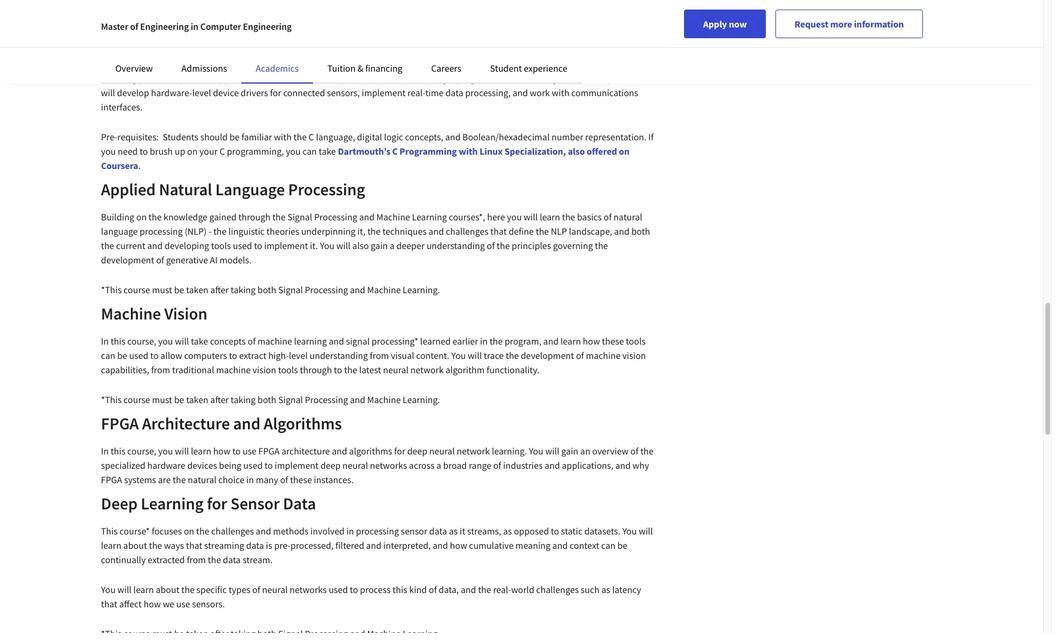 Task type: vqa. For each thing, say whether or not it's contained in the screenshot.
1st What from the top
no



Task type: locate. For each thing, give the bounding box(es) containing it.
real- inside the you will learn about the specific types of neural networks used to process this kind of data, and the real-world challenges such as latency that affect how we use sensors.
[[493, 584, 511, 596]]

to inside the this course* focuses on the challenges and methods involved in processing sensor data as it streams, as opposed to static datasets. you will learn about the ways that streaming data is pre-processed, filtered and interpreted, and how cumulative meaning and context can be continually extracted from the data stream.
[[551, 525, 559, 537]]

in left computer
[[191, 20, 199, 32]]

1 vertical spatial course
[[124, 394, 150, 406]]

types for specific
[[229, 584, 250, 596]]

to down linguistic
[[254, 240, 262, 252]]

2 vertical spatial signal
[[278, 394, 303, 406]]

this for specialized
[[111, 445, 125, 457]]

2 after from the top
[[210, 394, 229, 406]]

machine down the deeper
[[367, 284, 401, 296]]

offered
[[587, 145, 617, 157]]

0 vertical spatial course,
[[127, 335, 156, 347]]

gain left an on the bottom
[[561, 445, 579, 457]]

understanding inside in this course, you will take concepts of machine learning and signal processing* learned earlier in the program, and learn how these tools can be used to allow computers to extract high-level understanding from visual content. you will trace the development of machine vision capabilities, from traditional machine vision tools through to the latest neural network algorithm functionality.
[[310, 350, 368, 362]]

to inside building on the knowledge gained through the signal processing and machine learning courses*, here you will learn the basics of natural language processing (nlp) - the linguistic theories underpinning it, the techniques and challenges that define the nlp landscape, and both the current and developing tools used to implement it. you will also gain a deeper understanding of the principles governing the development of generative ai models.
[[254, 240, 262, 252]]

2 horizontal spatial that
[[491, 225, 507, 237]]

1 horizontal spatial deep
[[407, 445, 428, 457]]

development inside building on the knowledge gained through the signal processing and machine learning courses*, here you will learn the basics of natural language processing (nlp) - the linguistic theories underpinning it, the techniques and challenges that define the nlp landscape, and both the current and developing tools used to implement it. you will also gain a deeper understanding of the principles governing the development of generative ai models.
[[101, 254, 154, 266]]

from for high-
[[151, 364, 170, 376]]

across
[[409, 460, 435, 472]]

1 vertical spatial level
[[289, 350, 308, 362]]

0 horizontal spatial through
[[238, 211, 271, 223]]

learning down are
[[141, 493, 204, 515]]

from inside the this course* focuses on the challenges and methods involved in processing sensor data as it streams, as opposed to static datasets. you will learn about the ways that streaming data is pre-processed, filtered and interpreted, and how cumulative meaning and context can be continually extracted from the data stream.
[[187, 554, 206, 566]]

2 vertical spatial challenges
[[536, 584, 579, 596]]

for down 'choice'
[[207, 493, 227, 515]]

apply now button
[[684, 10, 766, 38]]

tools,
[[386, 58, 408, 70]]

use inside in this course, you will learn how to use fpga architecture and algorithms for deep neural network learning. you will gain an overview of the specialized hardware devices being used to implement deep neural networks across a broad range of industries and applications, and why fpga systems are the natural choice in many of these instances.
[[243, 445, 257, 457]]

course, inside in this course, you will take concepts of machine learning and signal processing* learned earlier in the program, and learn how these tools can be used to allow computers to extract high-level understanding from visual content. you will trace the development of machine vision capabilities, from traditional machine vision tools through to the latest neural network algorithm functionality.
[[127, 335, 156, 347]]

tools
[[211, 240, 231, 252], [626, 335, 646, 347], [278, 364, 298, 376]]

real- down tools,
[[408, 87, 425, 99]]

1 horizontal spatial that
[[186, 540, 202, 552]]

0 vertical spatial for
[[270, 87, 281, 99]]

2 vertical spatial with
[[459, 145, 478, 157]]

2 vertical spatial can
[[601, 540, 616, 552]]

to left static on the bottom right
[[551, 525, 559, 537]]

0 vertical spatial after
[[210, 284, 229, 296]]

techniques inside "you will learn about the different types of hardware platforms, software tools, and techniques used in the design of embedded systems. focusing particularly on the application of microcontrollers, you will learn how to design, program, test, and debug embedded systems. you will develop hardware-level device drivers for connected sensors, implement real-time data processing, and work with communications interfaces."
[[427, 58, 471, 70]]

learn inside building on the knowledge gained through the signal processing and machine learning courses*, here you will learn the basics of natural language processing (nlp) - the linguistic theories underpinning it, the techniques and challenges that define the nlp landscape, and both the current and developing tools used to implement it. you will also gain a deeper understanding of the principles governing the development of generative ai models.
[[540, 211, 560, 223]]

program,
[[456, 72, 493, 84], [505, 335, 542, 347]]

about for application
[[156, 58, 180, 70]]

interfaces.
[[101, 101, 142, 113]]

0 horizontal spatial level
[[192, 87, 211, 99]]

c inside "dartmouth's c programming with linux specialization, also offered on coursera"
[[392, 145, 398, 157]]

you inside in this course, you will take concepts of machine learning and signal processing* learned earlier in the program, and learn how these tools can be used to allow computers to extract high-level understanding from visual content. you will trace the development of machine vision capabilities, from traditional machine vision tools through to the latest neural network algorithm functionality.
[[451, 350, 466, 362]]

a inside building on the knowledge gained through the signal processing and machine learning courses*, here you will learn the basics of natural language processing (nlp) - the linguistic theories underpinning it, the techniques and challenges that define the nlp landscape, and both the current and developing tools used to implement it. you will also gain a deeper understanding of the principles governing the development of generative ai models.
[[390, 240, 395, 252]]

be inside the this course* focuses on the challenges and methods involved in processing sensor data as it streams, as opposed to static datasets. you will learn about the ways that streaming data is pre-processed, filtered and interpreted, and how cumulative meaning and context can be continually extracted from the data stream.
[[618, 540, 628, 552]]

how inside in this course, you will take concepts of machine learning and signal processing* learned earlier in the program, and learn how these tools can be used to allow computers to extract high-level understanding from visual content. you will trace the development of machine vision capabilities, from traditional machine vision tools through to the latest neural network algorithm functionality.
[[583, 335, 600, 347]]

used left process
[[329, 584, 348, 596]]

2 learning. from the top
[[403, 394, 440, 406]]

techniques up design,
[[427, 58, 471, 70]]

0 vertical spatial natural
[[614, 211, 643, 223]]

development
[[101, 254, 154, 266], [521, 350, 574, 362]]

and inside the you will learn about the specific types of neural networks used to process this kind of data, and the real-world challenges such as latency that affect how we use sensors.
[[461, 584, 476, 596]]

the up the "why"
[[641, 445, 654, 457]]

about inside the you will learn about the specific types of neural networks used to process this kind of data, and the real-world challenges such as latency that affect how we use sensors.
[[156, 584, 180, 596]]

implement
[[362, 87, 406, 99], [264, 240, 308, 252], [275, 460, 319, 472]]

2 horizontal spatial as
[[602, 584, 610, 596]]

1 horizontal spatial with
[[459, 145, 478, 157]]

taking up fpga architecture and algorithms
[[231, 394, 256, 406]]

1 taking from the top
[[231, 284, 256, 296]]

1 vertical spatial use
[[176, 598, 190, 610]]

broad
[[443, 460, 467, 472]]

1 engineering from the left
[[140, 20, 189, 32]]

course
[[124, 284, 150, 296], [124, 394, 150, 406]]

a
[[390, 240, 395, 252], [437, 460, 441, 472]]

on inside the this course* focuses on the challenges and methods involved in processing sensor data as it streams, as opposed to static datasets. you will learn about the ways that streaming data is pre-processed, filtered and interpreted, and how cumulative meaning and context can be continually extracted from the data stream.
[[184, 525, 194, 537]]

1 vertical spatial from
[[151, 364, 170, 376]]

networks inside the you will learn about the specific types of neural networks used to process this kind of data, and the real-world challenges such as latency that affect how we use sensors.
[[290, 584, 327, 596]]

particularly
[[139, 72, 185, 84]]

1 horizontal spatial understanding
[[427, 240, 485, 252]]

use up many
[[243, 445, 257, 457]]

platforms,
[[306, 58, 347, 70]]

kind
[[409, 584, 427, 596]]

hardware-
[[151, 87, 192, 99]]

deep
[[407, 445, 428, 457], [321, 460, 341, 472]]

be up "capabilities,"
[[117, 350, 127, 362]]

0 horizontal spatial with
[[274, 131, 292, 143]]

to inside "pre-requisites:  students should be familiar with the c language, digital logic concepts, and boolean/hexadecimal number representation. if you need to brush up on your c programming, you can take"
[[140, 145, 148, 157]]

implement down architecture
[[275, 460, 319, 472]]

opposed
[[514, 525, 549, 537]]

0 horizontal spatial tools
[[211, 240, 231, 252]]

will
[[117, 58, 132, 70], [358, 72, 372, 84], [101, 87, 115, 99], [524, 211, 538, 223], [336, 240, 351, 252], [175, 335, 189, 347], [468, 350, 482, 362], [175, 445, 189, 457], [545, 445, 560, 457], [639, 525, 653, 537], [117, 584, 132, 596]]

level inside "you will learn about the different types of hardware platforms, software tools, and techniques used in the design of embedded systems. focusing particularly on the application of microcontrollers, you will learn how to design, program, test, and debug embedded systems. you will develop hardware-level device drivers for connected sensors, implement real-time data processing, and work with communications interfaces."
[[192, 87, 211, 99]]

1 horizontal spatial challenges
[[446, 225, 489, 237]]

0 vertical spatial fpga
[[101, 413, 139, 434]]

debug
[[532, 72, 557, 84]]

1 horizontal spatial natural
[[614, 211, 643, 223]]

can inside in this course, you will take concepts of machine learning and signal processing* learned earlier in the program, and learn how these tools can be used to allow computers to extract high-level understanding from visual content. you will trace the development of machine vision capabilities, from traditional machine vision tools through to the latest neural network algorithm functionality.
[[101, 350, 115, 362]]

will up the allow
[[175, 335, 189, 347]]

stream.
[[243, 554, 273, 566]]

0 horizontal spatial as
[[449, 525, 458, 537]]

0 horizontal spatial from
[[151, 364, 170, 376]]

learning inside building on the knowledge gained through the signal processing and machine learning courses*, here you will learn the basics of natural language processing (nlp) - the linguistic theories underpinning it, the techniques and challenges that define the nlp landscape, and both the current and developing tools used to implement it. you will also gain a deeper understanding of the principles governing the development of generative ai models.
[[412, 211, 447, 223]]

understanding inside building on the knowledge gained through the signal processing and machine learning courses*, here you will learn the basics of natural language processing (nlp) - the linguistic theories underpinning it, the techniques and challenges that define the nlp landscape, and both the current and developing tools used to implement it. you will also gain a deeper understanding of the principles governing the development of generative ai models.
[[427, 240, 485, 252]]

hardware inside "you will learn about the different types of hardware platforms, software tools, and techniques used in the design of embedded systems. focusing particularly on the application of microcontrollers, you will learn how to design, program, test, and debug embedded systems. you will develop hardware-level device drivers for connected sensors, implement real-time data processing, and work with communications interfaces."
[[266, 58, 304, 70]]

streaming
[[204, 540, 244, 552]]

for right the algorithms
[[394, 445, 406, 457]]

taking down models.
[[231, 284, 256, 296]]

*this down current
[[101, 284, 122, 296]]

1 vertical spatial implement
[[264, 240, 308, 252]]

the up test,
[[504, 58, 517, 70]]

2 vertical spatial about
[[156, 584, 180, 596]]

0 horizontal spatial learning
[[141, 493, 204, 515]]

1 vertical spatial real-
[[493, 584, 511, 596]]

also down number
[[568, 145, 585, 157]]

implement inside building on the knowledge gained through the signal processing and machine learning courses*, here you will learn the basics of natural language processing (nlp) - the linguistic theories underpinning it, the techniques and challenges that define the nlp landscape, and both the current and developing tools used to implement it. you will also gain a deeper understanding of the principles governing the development of generative ai models.
[[264, 240, 308, 252]]

communications
[[572, 87, 638, 99]]

0 vertical spatial about
[[156, 58, 180, 70]]

you up sensors,
[[341, 72, 356, 84]]

0 vertical spatial network
[[411, 364, 444, 376]]

to up the being
[[232, 445, 241, 457]]

machine inside building on the knowledge gained through the signal processing and machine learning courses*, here you will learn the basics of natural language processing (nlp) - the linguistic theories underpinning it, the techniques and challenges that define the nlp landscape, and both the current and developing tools used to implement it. you will also gain a deeper understanding of the principles governing the development of generative ai models.
[[377, 211, 410, 223]]

1 vertical spatial deep
[[321, 460, 341, 472]]

course, up specialized
[[127, 445, 156, 457]]

traditional
[[172, 364, 214, 376]]

the up nlp
[[562, 211, 575, 223]]

network inside in this course, you will take concepts of machine learning and signal processing* learned earlier in the program, and learn how these tools can be used to allow computers to extract high-level understanding from visual content. you will trace the development of machine vision capabilities, from traditional machine vision tools through to the latest neural network algorithm functionality.
[[411, 364, 444, 376]]

1 vertical spatial in
[[101, 445, 109, 457]]

learning
[[412, 211, 447, 223], [141, 493, 204, 515]]

2 horizontal spatial can
[[601, 540, 616, 552]]

0 horizontal spatial use
[[176, 598, 190, 610]]

the down language
[[101, 240, 114, 252]]

through up linguistic
[[238, 211, 271, 223]]

the right are
[[173, 474, 186, 486]]

neural
[[383, 364, 409, 376], [429, 445, 455, 457], [343, 460, 368, 472], [262, 584, 288, 596]]

concepts
[[210, 335, 246, 347]]

information
[[854, 18, 904, 30]]

as left it
[[449, 525, 458, 537]]

on right building
[[136, 211, 147, 223]]

0 horizontal spatial also
[[352, 240, 369, 252]]

*this course must be taken after taking both signal processing and machine learning.
[[101, 284, 440, 296], [101, 394, 440, 406]]

signal up theories
[[288, 211, 312, 223]]

0 vertical spatial that
[[491, 225, 507, 237]]

0 horizontal spatial these
[[290, 474, 312, 486]]

neural down visual
[[383, 364, 409, 376]]

course,
[[127, 335, 156, 347], [127, 445, 156, 457]]

0 vertical spatial also
[[568, 145, 585, 157]]

you inside "you will learn about the different types of hardware platforms, software tools, and techniques used in the design of embedded systems. focusing particularly on the application of microcontrollers, you will learn how to design, program, test, and debug embedded systems. you will develop hardware-level device drivers for connected sensors, implement real-time data processing, and work with communications interfaces."
[[341, 72, 356, 84]]

data right "time"
[[446, 87, 463, 99]]

1 vertical spatial natural
[[188, 474, 217, 486]]

techniques
[[427, 58, 471, 70], [383, 225, 427, 237]]

admissions
[[182, 62, 227, 74]]

about down course*
[[123, 540, 147, 552]]

types right the specific
[[229, 584, 250, 596]]

1 vertical spatial after
[[210, 394, 229, 406]]

challenges down courses*,
[[446, 225, 489, 237]]

from down the allow
[[151, 364, 170, 376]]

about up we
[[156, 584, 180, 596]]

gain inside in this course, you will learn how to use fpga architecture and algorithms for deep neural network learning. you will gain an overview of the specialized hardware devices being used to implement deep neural networks across a broad range of industries and applications, and why fpga systems are the natural choice in many of these instances.
[[561, 445, 579, 457]]

0 vertical spatial signal
[[288, 211, 312, 223]]

how
[[396, 72, 414, 84], [583, 335, 600, 347], [213, 445, 231, 457], [450, 540, 467, 552], [144, 598, 161, 610]]

processing
[[140, 225, 183, 237], [356, 525, 399, 537]]

and
[[410, 58, 425, 70], [514, 72, 530, 84], [513, 87, 528, 99], [445, 131, 461, 143], [359, 211, 375, 223], [429, 225, 444, 237], [614, 225, 630, 237], [147, 240, 163, 252], [350, 284, 365, 296], [329, 335, 344, 347], [543, 335, 559, 347], [350, 394, 365, 406], [233, 413, 260, 434], [332, 445, 347, 457], [545, 460, 560, 472], [616, 460, 631, 472], [256, 525, 271, 537], [366, 540, 382, 552], [433, 540, 448, 552], [553, 540, 568, 552], [461, 584, 476, 596]]

be down datasets.
[[618, 540, 628, 552]]

the down the streaming
[[208, 554, 221, 566]]

the down define
[[497, 240, 510, 252]]

1 vertical spatial also
[[352, 240, 369, 252]]

you up the allow
[[158, 335, 173, 347]]

real-
[[408, 87, 425, 99], [493, 584, 511, 596]]

1 vertical spatial taken
[[186, 394, 208, 406]]

after up fpga architecture and algorithms
[[210, 394, 229, 406]]

1 vertical spatial techniques
[[383, 225, 427, 237]]

challenges left "such"
[[536, 584, 579, 596]]

in this course, you will take concepts of machine learning and signal processing* learned earlier in the program, and learn how these tools can be used to allow computers to extract high-level understanding from visual content. you will trace the development of machine vision capabilities, from traditional machine vision tools through to the latest neural network algorithm functionality.
[[101, 335, 646, 376]]

engineering right the master
[[140, 20, 189, 32]]

visual
[[391, 350, 414, 362]]

0 horizontal spatial networks
[[290, 584, 327, 596]]

*this course must be taken after taking both signal processing and machine learning. down models.
[[101, 284, 440, 296]]

0 horizontal spatial program,
[[456, 72, 493, 84]]

can inside "pre-requisites:  students should be familiar with the c language, digital logic concepts, and boolean/hexadecimal number representation. if you need to brush up on your c programming, you can take"
[[303, 145, 317, 157]]

for right the drivers
[[270, 87, 281, 99]]

0 vertical spatial from
[[370, 350, 389, 362]]

2 *this from the top
[[101, 394, 122, 406]]

fpga down specialized
[[101, 474, 122, 486]]

with right familiar
[[274, 131, 292, 143]]

0 vertical spatial taken
[[186, 284, 208, 296]]

in inside in this course, you will take concepts of machine learning and signal processing* learned earlier in the program, and learn how these tools can be used to allow computers to extract high-level understanding from visual content. you will trace the development of machine vision capabilities, from traditional machine vision tools through to the latest neural network algorithm functionality.
[[101, 335, 109, 347]]

sensor
[[401, 525, 427, 537]]

c
[[309, 131, 314, 143], [220, 145, 225, 157], [392, 145, 398, 157]]

it,
[[358, 225, 366, 237]]

used inside building on the knowledge gained through the signal processing and machine learning courses*, here you will learn the basics of natural language processing (nlp) - the linguistic theories underpinning it, the techniques and challenges that define the nlp landscape, and both the current and developing tools used to implement it. you will also gain a deeper understanding of the principles governing the development of generative ai models.
[[233, 240, 252, 252]]

can down datasets.
[[601, 540, 616, 552]]

these
[[602, 335, 624, 347], [290, 474, 312, 486]]

1 vertical spatial learning
[[141, 493, 204, 515]]

2 horizontal spatial challenges
[[536, 584, 579, 596]]

why
[[633, 460, 649, 472]]

different
[[197, 58, 231, 70]]

1 vertical spatial can
[[101, 350, 115, 362]]

on
[[186, 72, 197, 84], [187, 145, 198, 157], [619, 145, 630, 157], [136, 211, 147, 223], [184, 525, 194, 537]]

0 vertical spatial implement
[[362, 87, 406, 99]]

0 vertical spatial hardware
[[266, 58, 304, 70]]

2 horizontal spatial with
[[552, 87, 570, 99]]

course, inside in this course, you will learn how to use fpga architecture and algorithms for deep neural network learning. you will gain an overview of the specialized hardware devices being used to implement deep neural networks across a broad range of industries and applications, and why fpga systems are the natural choice in many of these instances.
[[127, 445, 156, 457]]

you inside building on the knowledge gained through the signal processing and machine learning courses*, here you will learn the basics of natural language processing (nlp) - the linguistic theories underpinning it, the techniques and challenges that define the nlp landscape, and both the current and developing tools used to implement it. you will also gain a deeper understanding of the principles governing the development of generative ai models.
[[320, 240, 335, 252]]

1 in from the top
[[101, 335, 109, 347]]

1 vertical spatial about
[[123, 540, 147, 552]]

data
[[446, 87, 463, 99], [429, 525, 447, 537], [246, 540, 264, 552], [223, 554, 241, 566]]

coursera
[[101, 160, 138, 172]]

0 vertical spatial with
[[552, 87, 570, 99]]

also inside "dartmouth's c programming with linux specialization, also offered on coursera"
[[568, 145, 585, 157]]

vision
[[164, 303, 207, 325]]

on up the ways
[[184, 525, 194, 537]]

microcontrollers,
[[271, 72, 339, 84]]

understanding down courses*,
[[427, 240, 485, 252]]

be inside in this course, you will take concepts of machine learning and signal processing* learned earlier in the program, and learn how these tools can be used to allow computers to extract high-level understanding from visual content. you will trace the development of machine vision capabilities, from traditional machine vision tools through to the latest neural network algorithm functionality.
[[117, 350, 127, 362]]

2 course, from the top
[[127, 445, 156, 457]]

the up functionality.
[[506, 350, 519, 362]]

to inside "you will learn about the different types of hardware platforms, software tools, and techniques used in the design of embedded systems. focusing particularly on the application of microcontrollers, you will learn how to design, program, test, and debug embedded systems. you will develop hardware-level device drivers for connected sensors, implement real-time data processing, and work with communications interfaces."
[[416, 72, 424, 84]]

1 horizontal spatial use
[[243, 445, 257, 457]]

on inside "dartmouth's c programming with linux specialization, also offered on coursera"
[[619, 145, 630, 157]]

used inside in this course, you will learn how to use fpga architecture and algorithms for deep neural network learning. you will gain an overview of the specialized hardware devices being used to implement deep neural networks across a broad range of industries and applications, and why fpga systems are the natural choice in many of these instances.
[[243, 460, 263, 472]]

course, down machine vision
[[127, 335, 156, 347]]

this
[[111, 335, 125, 347], [111, 445, 125, 457], [393, 584, 407, 596]]

this for used
[[111, 335, 125, 347]]

0 horizontal spatial a
[[390, 240, 395, 252]]

if
[[649, 131, 654, 143]]

level left device
[[192, 87, 211, 99]]

to inside the you will learn about the specific types of neural networks used to process this kind of data, and the real-world challenges such as latency that affect how we use sensors.
[[350, 584, 358, 596]]

0 horizontal spatial can
[[101, 350, 115, 362]]

(nlp)
[[185, 225, 207, 237]]

1 vertical spatial for
[[394, 445, 406, 457]]

this inside in this course, you will learn how to use fpga architecture and algorithms for deep neural network learning. you will gain an overview of the specialized hardware devices being used to implement deep neural networks across a broad range of industries and applications, and why fpga systems are the natural choice in many of these instances.
[[111, 445, 125, 457]]

program, up functionality.
[[505, 335, 542, 347]]

in for in this course, you will take concepts of machine learning and signal processing* learned earlier in the program, and learn how these tools can be used to allow computers to extract high-level understanding from visual content. you will trace the development of machine vision capabilities, from traditional machine vision tools through to the latest neural network algorithm functionality.
[[101, 335, 109, 347]]

0 horizontal spatial vision
[[253, 364, 276, 376]]

as up cumulative in the left bottom of the page
[[503, 525, 512, 537]]

that inside the you will learn about the specific types of neural networks used to process this kind of data, and the real-world challenges such as latency that affect how we use sensors.
[[101, 598, 117, 610]]

in up "filtered"
[[347, 525, 354, 537]]

*this
[[101, 284, 122, 296], [101, 394, 122, 406]]

1 horizontal spatial also
[[568, 145, 585, 157]]

applied natural language processing
[[101, 179, 365, 200]]

tools inside building on the knowledge gained through the signal processing and machine learning courses*, here you will learn the basics of natural language processing (nlp) - the linguistic theories underpinning it, the techniques and challenges that define the nlp landscape, and both the current and developing tools used to implement it. you will also gain a deeper understanding of the principles governing the development of generative ai models.
[[211, 240, 231, 252]]

types for different
[[233, 58, 254, 70]]

this up "capabilities,"
[[111, 335, 125, 347]]

hardware up are
[[147, 460, 185, 472]]

0 vertical spatial types
[[233, 58, 254, 70]]

1 vertical spatial with
[[274, 131, 292, 143]]

0 vertical spatial systems.
[[603, 58, 637, 70]]

you inside the you will learn about the specific types of neural networks used to process this kind of data, and the real-world challenges such as latency that affect how we use sensors.
[[101, 584, 116, 596]]

processing inside the this course* focuses on the challenges and methods involved in processing sensor data as it streams, as opposed to static datasets. you will learn about the ways that streaming data is pre-processed, filtered and interpreted, and how cumulative meaning and context can be continually extracted from the data stream.
[[356, 525, 399, 537]]

networks down processed,
[[290, 584, 327, 596]]

architecture
[[142, 413, 230, 434]]

used up processing,
[[473, 58, 493, 70]]

1 vertical spatial networks
[[290, 584, 327, 596]]

1 horizontal spatial network
[[457, 445, 490, 457]]

you inside in this course, you will learn how to use fpga architecture and algorithms for deep neural network learning. you will gain an overview of the specialized hardware devices being used to implement deep neural networks across a broad range of industries and applications, and why fpga systems are the natural choice in many of these instances.
[[158, 445, 173, 457]]

0 vertical spatial can
[[303, 145, 317, 157]]

0 vertical spatial development
[[101, 254, 154, 266]]

0 vertical spatial processing
[[140, 225, 183, 237]]

these inside in this course, you will learn how to use fpga architecture and algorithms for deep neural network learning. you will gain an overview of the specialized hardware devices being used to implement deep neural networks across a broad range of industries and applications, and why fpga systems are the natural choice in many of these instances.
[[290, 474, 312, 486]]

through
[[238, 211, 271, 223], [300, 364, 332, 376]]

underpinning
[[301, 225, 356, 237]]

0 horizontal spatial deep
[[321, 460, 341, 472]]

engineering
[[140, 20, 189, 32], [243, 20, 292, 32]]

how inside the this course* focuses on the challenges and methods involved in processing sensor data as it streams, as opposed to static datasets. you will learn about the ways that streaming data is pre-processed, filtered and interpreted, and how cumulative meaning and context can be continually extracted from the data stream.
[[450, 540, 467, 552]]

1 vertical spatial gain
[[561, 445, 579, 457]]

can down language,
[[303, 145, 317, 157]]

implement inside in this course, you will learn how to use fpga architecture and algorithms for deep neural network learning. you will gain an overview of the specialized hardware devices being used to implement deep neural networks across a broad range of industries and applications, and why fpga systems are the natural choice in many of these instances.
[[275, 460, 319, 472]]

0 horizontal spatial natural
[[188, 474, 217, 486]]

1 vertical spatial that
[[186, 540, 202, 552]]

a left the deeper
[[390, 240, 395, 252]]

deep learning for sensor data
[[101, 493, 316, 515]]

dartmouth's c programming with linux specialization, also offered on coursera
[[101, 145, 630, 172]]

to up .
[[140, 145, 148, 157]]

used inside "you will learn about the different types of hardware platforms, software tools, and techniques used in the design of embedded systems. focusing particularly on the application of microcontrollers, you will learn how to design, program, test, and debug embedded systems. you will develop hardware-level device drivers for connected sensors, implement real-time data processing, and work with communications interfaces."
[[473, 58, 493, 70]]

0 vertical spatial learning
[[412, 211, 447, 223]]

dartmouth's c programming with linux specialization, also offered on coursera link
[[101, 145, 630, 172]]

latency
[[612, 584, 641, 596]]

industries
[[503, 460, 543, 472]]

will inside the this course* focuses on the challenges and methods involved in processing sensor data as it streams, as opposed to static datasets. you will learn about the ways that streaming data is pre-processed, filtered and interpreted, and how cumulative meaning and context can be continually extracted from the data stream.
[[639, 525, 653, 537]]

real- down cumulative in the left bottom of the page
[[493, 584, 511, 596]]

2 in from the top
[[101, 445, 109, 457]]

as
[[449, 525, 458, 537], [503, 525, 512, 537], [602, 584, 610, 596]]

1 vertical spatial hardware
[[147, 460, 185, 472]]

deep up instances.
[[321, 460, 341, 472]]

learn inside the this course* focuses on the challenges and methods involved in processing sensor data as it streams, as opposed to static datasets. you will learn about the ways that streaming data is pre-processed, filtered and interpreted, and how cumulative meaning and context can be continually extracted from the data stream.
[[101, 540, 121, 552]]

2 horizontal spatial from
[[370, 350, 389, 362]]

1 course, from the top
[[127, 335, 156, 347]]

with inside "pre-requisites:  students should be familiar with the c language, digital logic concepts, and boolean/hexadecimal number representation. if you need to brush up on your c programming, you can take"
[[274, 131, 292, 143]]

embedded
[[557, 58, 601, 70], [559, 72, 602, 84]]

hardware up microcontrollers,
[[266, 58, 304, 70]]

1 horizontal spatial level
[[289, 350, 308, 362]]

program, up processing,
[[456, 72, 493, 84]]

0 horizontal spatial network
[[411, 364, 444, 376]]

0 horizontal spatial processing
[[140, 225, 183, 237]]

network inside in this course, you will learn how to use fpga architecture and algorithms for deep neural network learning. you will gain an overview of the specialized hardware devices being used to implement deep neural networks across a broad range of industries and applications, and why fpga systems are the natural choice in many of these instances.
[[457, 445, 490, 457]]

learning. down the deeper
[[403, 284, 440, 296]]

that right the ways
[[186, 540, 202, 552]]

also inside building on the knowledge gained through the signal processing and machine learning courses*, here you will learn the basics of natural language processing (nlp) - the linguistic theories underpinning it, the techniques and challenges that define the nlp landscape, and both the current and developing tools used to implement it. you will also gain a deeper understanding of the principles governing the development of generative ai models.
[[352, 240, 369, 252]]

learning up the deeper
[[412, 211, 447, 223]]

implement down theories
[[264, 240, 308, 252]]

basics
[[577, 211, 602, 223]]

learn inside in this course, you will take concepts of machine learning and signal processing* learned earlier in the program, and learn how these tools can be used to allow computers to extract high-level understanding from visual content. you will trace the development of machine vision capabilities, from traditional machine vision tools through to the latest neural network algorithm functionality.
[[561, 335, 581, 347]]

and inside "pre-requisites:  students should be familiar with the c language, digital logic concepts, and boolean/hexadecimal number representation. if you need to brush up on your c programming, you can take"
[[445, 131, 461, 143]]

with right 'work'
[[552, 87, 570, 99]]

brush
[[150, 145, 173, 157]]

on inside "you will learn about the different types of hardware platforms, software tools, and techniques used in the design of embedded systems. focusing particularly on the application of microcontrollers, you will learn how to design, program, test, and debug embedded systems. you will develop hardware-level device drivers for connected sensors, implement real-time data processing, and work with communications interfaces."
[[186, 72, 197, 84]]

1 vertical spatial take
[[191, 335, 208, 347]]

take inside "pre-requisites:  students should be familiar with the c language, digital logic concepts, and boolean/hexadecimal number representation. if you need to brush up on your c programming, you can take"
[[319, 145, 336, 157]]

fpga
[[101, 413, 139, 434], [258, 445, 280, 457], [101, 474, 122, 486]]

the right "it," on the top
[[367, 225, 381, 237]]

1 vertical spatial a
[[437, 460, 441, 472]]

test,
[[495, 72, 512, 84]]

academics
[[256, 62, 299, 74]]

ways
[[164, 540, 184, 552]]

with
[[552, 87, 570, 99], [274, 131, 292, 143], [459, 145, 478, 157]]

of
[[130, 20, 138, 32], [256, 58, 264, 70], [547, 58, 555, 70], [261, 72, 269, 84], [604, 211, 612, 223], [487, 240, 495, 252], [156, 254, 164, 266], [248, 335, 256, 347], [576, 350, 584, 362], [631, 445, 639, 457], [493, 460, 501, 472], [280, 474, 288, 486], [252, 584, 260, 596], [429, 584, 437, 596]]

neural inside in this course, you will take concepts of machine learning and signal processing* learned earlier in the program, and learn how these tools can be used to allow computers to extract high-level understanding from visual content. you will trace the development of machine vision capabilities, from traditional machine vision tools through to the latest neural network algorithm functionality.
[[383, 364, 409, 376]]

processing inside building on the knowledge gained through the signal processing and machine learning courses*, here you will learn the basics of natural language processing (nlp) - the linguistic theories underpinning it, the techniques and challenges that define the nlp landscape, and both the current and developing tools used to implement it. you will also gain a deeper understanding of the principles governing the development of generative ai models.
[[314, 211, 357, 223]]

0 vertical spatial techniques
[[427, 58, 471, 70]]

natural
[[159, 179, 212, 200]]

also down "it," on the top
[[352, 240, 369, 252]]

1 vertical spatial program,
[[505, 335, 542, 347]]

deeper
[[397, 240, 425, 252]]

overview
[[592, 445, 629, 457]]

knowledge
[[164, 211, 208, 223]]

involved
[[311, 525, 345, 537]]

learning.
[[403, 284, 440, 296], [403, 394, 440, 406]]

challenges
[[446, 225, 489, 237], [211, 525, 254, 537], [536, 584, 579, 596]]

2 vertical spatial this
[[393, 584, 407, 596]]

0 horizontal spatial development
[[101, 254, 154, 266]]

will up focusing at the top left of the page
[[117, 58, 132, 70]]

in inside "you will learn about the different types of hardware platforms, software tools, and techniques used in the design of embedded systems. focusing particularly on the application of microcontrollers, you will learn how to design, program, test, and debug embedded systems. you will develop hardware-level device drivers for connected sensors, implement real-time data processing, and work with communications interfaces."
[[494, 58, 502, 70]]

from for pre-
[[187, 554, 206, 566]]

will right datasets.
[[639, 525, 653, 537]]

2 taking from the top
[[231, 394, 256, 406]]

for
[[270, 87, 281, 99], [394, 445, 406, 457], [207, 493, 227, 515]]

in for in this course, you will learn how to use fpga architecture and algorithms for deep neural network learning. you will gain an overview of the specialized hardware devices being used to implement deep neural networks across a broad range of industries and applications, and why fpga systems are the natural choice in many of these instances.
[[101, 445, 109, 457]]

0 horizontal spatial gain
[[371, 240, 388, 252]]

you up algorithm
[[451, 350, 466, 362]]

focusing
[[101, 72, 137, 84]]

will up affect
[[117, 584, 132, 596]]

course down "capabilities,"
[[124, 394, 150, 406]]

2 *this course must be taken after taking both signal processing and machine learning. from the top
[[101, 394, 440, 406]]

*this course must be taken after taking both signal processing and machine learning. up "algorithms"
[[101, 394, 440, 406]]

about
[[156, 58, 180, 70], [123, 540, 147, 552], [156, 584, 180, 596]]

1 *this course must be taken after taking both signal processing and machine learning. from the top
[[101, 284, 440, 296]]

on right the up
[[187, 145, 198, 157]]

0 horizontal spatial that
[[101, 598, 117, 610]]

on down representation.
[[619, 145, 630, 157]]

data down the streaming
[[223, 554, 241, 566]]

about inside "you will learn about the different types of hardware platforms, software tools, and techniques used in the design of embedded systems. focusing particularly on the application of microcontrollers, you will learn how to design, program, test, and debug embedded systems. you will develop hardware-level device drivers for connected sensors, implement real-time data processing, and work with communications interfaces."
[[156, 58, 180, 70]]

types inside the you will learn about the specific types of neural networks used to process this kind of data, and the real-world challenges such as latency that affect how we use sensors.
[[229, 584, 250, 596]]

development up functionality.
[[521, 350, 574, 362]]



Task type: describe. For each thing, give the bounding box(es) containing it.
neural up broad
[[429, 445, 455, 457]]

drivers
[[241, 87, 268, 99]]

the up the streaming
[[196, 525, 209, 537]]

fpga architecture and algorithms
[[101, 413, 342, 434]]

take inside in this course, you will take concepts of machine learning and signal processing* learned earlier in the program, and learn how these tools can be used to allow computers to extract high-level understanding from visual content. you will trace the development of machine vision capabilities, from traditional machine vision tools through to the latest neural network algorithm functionality.
[[191, 335, 208, 347]]

will down underpinning
[[336, 240, 351, 252]]

financing
[[365, 62, 403, 74]]

sensors.
[[192, 598, 225, 610]]

1 vertical spatial signal
[[278, 284, 303, 296]]

2 vertical spatial fpga
[[101, 474, 122, 486]]

1 *this from the top
[[101, 284, 122, 296]]

in inside in this course, you will learn how to use fpga architecture and algorithms for deep neural network learning. you will gain an overview of the specialized hardware devices being used to implement deep neural networks across a broad range of industries and applications, and why fpga systems are the natural choice in many of these instances.
[[246, 474, 254, 486]]

the up theories
[[272, 211, 286, 223]]

extracted
[[148, 554, 185, 566]]

be up architecture
[[174, 394, 184, 406]]

1 vertical spatial fpga
[[258, 445, 280, 457]]

up
[[175, 145, 185, 157]]

pre-
[[274, 540, 291, 552]]

specialized
[[101, 460, 145, 472]]

to down concepts
[[229, 350, 237, 362]]

sensor
[[231, 493, 280, 515]]

machine down latest
[[367, 394, 401, 406]]

program, inside in this course, you will take concepts of machine learning and signal processing* learned earlier in the program, and learn how these tools can be used to allow computers to extract high-level understanding from visual content. you will trace the development of machine vision capabilities, from traditional machine vision tools through to the latest neural network algorithm functionality.
[[505, 335, 542, 347]]

1 after from the top
[[210, 284, 229, 296]]

1 horizontal spatial vision
[[623, 350, 646, 362]]

concepts,
[[405, 131, 443, 143]]

processing inside building on the knowledge gained through the signal processing and machine learning courses*, here you will learn the basics of natural language processing (nlp) - the linguistic theories underpinning it, the techniques and challenges that define the nlp landscape, and both the current and developing tools used to implement it. you will also gain a deeper understanding of the principles governing the development of generative ai models.
[[140, 225, 183, 237]]

courses*,
[[449, 211, 485, 223]]

the down landscape,
[[595, 240, 608, 252]]

with inside "dartmouth's c programming with linux specialization, also offered on coursera"
[[459, 145, 478, 157]]

&
[[358, 62, 363, 74]]

to left latest
[[334, 364, 342, 376]]

familiar
[[242, 131, 272, 143]]

on inside building on the knowledge gained through the signal processing and machine learning courses*, here you will learn the basics of natural language processing (nlp) - the linguistic theories underpinning it, the techniques and challenges that define the nlp landscape, and both the current and developing tools used to implement it. you will also gain a deeper understanding of the principles governing the development of generative ai models.
[[136, 211, 147, 223]]

how inside the you will learn about the specific types of neural networks used to process this kind of data, and the real-world challenges such as latency that affect how we use sensors.
[[144, 598, 161, 610]]

2 vertical spatial tools
[[278, 364, 298, 376]]

the right the data,
[[478, 584, 491, 596]]

1 vertical spatial embedded
[[559, 72, 602, 84]]

this inside the you will learn about the specific types of neural networks used to process this kind of data, and the real-world challenges such as latency that affect how we use sensors.
[[393, 584, 407, 596]]

data left is
[[246, 540, 264, 552]]

the up trace at the bottom
[[490, 335, 503, 347]]

on inside "pre-requisites:  students should be familiar with the c language, digital logic concepts, and boolean/hexadecimal number representation. if you need to brush up on your c programming, you can take"
[[187, 145, 198, 157]]

these inside in this course, you will take concepts of machine learning and signal processing* learned earlier in the program, and learn how these tools can be used to allow computers to extract high-level understanding from visual content. you will trace the development of machine vision capabilities, from traditional machine vision tools through to the latest neural network algorithm functionality.
[[602, 335, 624, 347]]

specialization,
[[505, 145, 566, 157]]

as inside the you will learn about the specific types of neural networks used to process this kind of data, and the real-world challenges such as latency that affect how we use sensors.
[[602, 584, 610, 596]]

will up define
[[524, 211, 538, 223]]

trace
[[484, 350, 504, 362]]

overview
[[115, 62, 153, 74]]

you up focusing at the top left of the page
[[101, 58, 116, 70]]

program, inside "you will learn about the different types of hardware platforms, software tools, and techniques used in the design of embedded systems. focusing particularly on the application of microcontrollers, you will learn how to design, program, test, and debug embedded systems. you will develop hardware-level device drivers for connected sensors, implement real-time data processing, and work with communications interfaces."
[[456, 72, 493, 84]]

applied
[[101, 179, 156, 200]]

data right sensor
[[429, 525, 447, 537]]

in inside the this course* focuses on the challenges and methods involved in processing sensor data as it streams, as opposed to static datasets. you will learn about the ways that streaming data is pre-processed, filtered and interpreted, and how cumulative meaning and context can be continually extracted from the data stream.
[[347, 525, 354, 537]]

2 vertical spatial machine
[[216, 364, 251, 376]]

learn inside the you will learn about the specific types of neural networks used to process this kind of data, and the real-world challenges such as latency that affect how we use sensors.
[[133, 584, 154, 596]]

.
[[138, 160, 145, 172]]

you up if on the right top of the page
[[641, 72, 655, 84]]

implement inside "you will learn about the different types of hardware platforms, software tools, and techniques used in the design of embedded systems. focusing particularly on the application of microcontrollers, you will learn how to design, program, test, and debug embedded systems. you will develop hardware-level device drivers for connected sensors, implement real-time data processing, and work with communications interfaces."
[[362, 87, 406, 99]]

networks inside in this course, you will learn how to use fpga architecture and algorithms for deep neural network learning. you will gain an overview of the specialized hardware devices being used to implement deep neural networks across a broad range of industries and applications, and why fpga systems are the natural choice in many of these instances.
[[370, 460, 407, 472]]

will down software
[[358, 72, 372, 84]]

that inside the this course* focuses on the challenges and methods involved in processing sensor data as it streams, as opposed to static datasets. you will learn about the ways that streaming data is pre-processed, filtered and interpreted, and how cumulative meaning and context can be continually extracted from the data stream.
[[186, 540, 202, 552]]

representation.
[[585, 131, 647, 143]]

current
[[116, 240, 145, 252]]

student experience link
[[490, 62, 568, 74]]

request more information
[[795, 18, 904, 30]]

datasets.
[[585, 525, 621, 537]]

how inside in this course, you will learn how to use fpga architecture and algorithms for deep neural network learning. you will gain an overview of the specialized hardware devices being used to implement deep neural networks across a broad range of industries and applications, and why fpga systems are the natural choice in many of these instances.
[[213, 445, 231, 457]]

an
[[580, 445, 591, 457]]

student
[[490, 62, 522, 74]]

2 taken from the top
[[186, 394, 208, 406]]

about for that
[[156, 584, 180, 596]]

the right -
[[213, 225, 227, 237]]

experience
[[524, 62, 568, 74]]

language
[[101, 225, 138, 237]]

specific
[[197, 584, 227, 596]]

2 course from the top
[[124, 394, 150, 406]]

the left nlp
[[536, 225, 549, 237]]

embedded
[[101, 26, 178, 47]]

you inside building on the knowledge gained through the signal processing and machine learning courses*, here you will learn the basics of natural language processing (nlp) - the linguistic theories underpinning it, the techniques and challenges that define the nlp landscape, and both the current and developing tools used to implement it. you will also gain a deeper understanding of the principles governing the development of generative ai models.
[[507, 211, 522, 223]]

a inside in this course, you will learn how to use fpga architecture and algorithms for deep neural network learning. you will gain an overview of the specialized hardware devices being used to implement deep neural networks across a broad range of industries and applications, and why fpga systems are the natural choice in many of these instances.
[[437, 460, 441, 472]]

design,
[[426, 72, 455, 84]]

apply now
[[703, 18, 747, 30]]

gained
[[209, 211, 237, 223]]

careers link
[[431, 62, 462, 74]]

such
[[581, 584, 600, 596]]

will down earlier at left bottom
[[468, 350, 482, 362]]

1 horizontal spatial c
[[309, 131, 314, 143]]

the left knowledge
[[149, 211, 162, 223]]

2 engineering from the left
[[243, 20, 292, 32]]

request more information button
[[776, 10, 923, 38]]

affect
[[119, 598, 142, 610]]

software
[[349, 58, 384, 70]]

signal inside building on the knowledge gained through the signal processing and machine learning courses*, here you will learn the basics of natural language processing (nlp) - the linguistic theories underpinning it, the techniques and challenges that define the nlp landscape, and both the current and developing tools used to implement it. you will also gain a deeper understanding of the principles governing the development of generative ai models.
[[288, 211, 312, 223]]

that inside building on the knowledge gained through the signal processing and machine learning courses*, here you will learn the basics of natural language processing (nlp) - the linguistic theories underpinning it, the techniques and challenges that define the nlp landscape, and both the current and developing tools used to implement it. you will also gain a deeper understanding of the principles governing the development of generative ai models.
[[491, 225, 507, 237]]

1 must from the top
[[152, 284, 172, 296]]

context
[[570, 540, 599, 552]]

language,
[[316, 131, 355, 143]]

challenges inside the this course* focuses on the challenges and methods involved in processing sensor data as it streams, as opposed to static datasets. you will learn about the ways that streaming data is pre-processed, filtered and interpreted, and how cumulative meaning and context can be continually extracted from the data stream.
[[211, 525, 254, 537]]

to up many
[[265, 460, 273, 472]]

will inside the you will learn about the specific types of neural networks used to process this kind of data, and the real-world challenges such as latency that affect how we use sensors.
[[117, 584, 132, 596]]

1 vertical spatial both
[[258, 284, 276, 296]]

process
[[360, 584, 391, 596]]

neural down the algorithms
[[343, 460, 368, 472]]

computer
[[200, 20, 241, 32]]

real- inside "you will learn about the different types of hardware platforms, software tools, and techniques used in the design of embedded systems. focusing particularly on the application of microcontrollers, you will learn how to design, program, test, and debug embedded systems. you will develop hardware-level device drivers for connected sensors, implement real-time data processing, and work with communications interfaces."
[[408, 87, 425, 99]]

with inside "you will learn about the different types of hardware platforms, software tools, and techniques used in the design of embedded systems. focusing particularly on the application of microcontrollers, you will learn how to design, program, test, and debug embedded systems. you will develop hardware-level device drivers for connected sensors, implement real-time data processing, and work with communications interfaces."
[[552, 87, 570, 99]]

will up devices
[[175, 445, 189, 457]]

for inside "you will learn about the different types of hardware platforms, software tools, and techniques used in the design of embedded systems. focusing particularly on the application of microcontrollers, you will learn how to design, program, test, and debug embedded systems. you will develop hardware-level device drivers for connected sensors, implement real-time data processing, and work with communications interfaces."
[[270, 87, 281, 99]]

world
[[511, 584, 534, 596]]

computers
[[184, 350, 227, 362]]

2 vertical spatial both
[[258, 394, 276, 406]]

number
[[552, 131, 583, 143]]

be up vision
[[174, 284, 184, 296]]

2 must from the top
[[152, 394, 172, 406]]

work
[[530, 87, 550, 99]]

tuition & financing
[[328, 62, 403, 74]]

devices
[[187, 460, 217, 472]]

apply
[[703, 18, 727, 30]]

the left the specific
[[181, 584, 195, 596]]

hardware inside in this course, you will learn how to use fpga architecture and algorithms for deep neural network learning. you will gain an overview of the specialized hardware devices being used to implement deep neural networks across a broad range of industries and applications, and why fpga systems are the natural choice in many of these instances.
[[147, 460, 185, 472]]

can inside the this course* focuses on the challenges and methods involved in processing sensor data as it streams, as opposed to static datasets. you will learn about the ways that streaming data is pre-processed, filtered and interpreted, and how cumulative meaning and context can be continually extracted from the data stream.
[[601, 540, 616, 552]]

learned
[[420, 335, 451, 347]]

-
[[209, 225, 212, 237]]

many
[[256, 474, 278, 486]]

define
[[509, 225, 534, 237]]

device
[[213, 87, 239, 99]]

1 course from the top
[[124, 284, 150, 296]]

linux
[[480, 145, 503, 157]]

you inside in this course, you will learn how to use fpga architecture and algorithms for deep neural network learning. you will gain an overview of the specialized hardware devices being used to implement deep neural networks across a broad range of industries and applications, and why fpga systems are the natural choice in many of these instances.
[[529, 445, 544, 457]]

range
[[469, 460, 492, 472]]

natural inside in this course, you will learn how to use fpga architecture and algorithms for deep neural network learning. you will gain an overview of the specialized hardware devices being used to implement deep neural networks across a broad range of industries and applications, and why fpga systems are the natural choice in many of these instances.
[[188, 474, 217, 486]]

need
[[118, 145, 138, 157]]

academics link
[[256, 62, 299, 74]]

the down different
[[199, 72, 212, 84]]

careers
[[431, 62, 462, 74]]

processing*
[[372, 335, 418, 347]]

to left the allow
[[150, 350, 159, 362]]

develop
[[117, 87, 149, 99]]

it
[[460, 525, 465, 537]]

0 horizontal spatial c
[[220, 145, 225, 157]]

architecture
[[282, 445, 330, 457]]

interpreted,
[[383, 540, 431, 552]]

1 vertical spatial tools
[[626, 335, 646, 347]]

for inside in this course, you will learn how to use fpga architecture and algorithms for deep neural network learning. you will gain an overview of the specialized hardware devices being used to implement deep neural networks across a broad range of industries and applications, and why fpga systems are the natural choice in many of these instances.
[[394, 445, 406, 457]]

student experience
[[490, 62, 568, 74]]

1 horizontal spatial machine
[[258, 335, 292, 347]]

embedded systems
[[101, 26, 241, 47]]

course*
[[120, 525, 150, 537]]

focuses
[[152, 525, 182, 537]]

you down pre-
[[101, 145, 116, 157]]

filtered
[[336, 540, 364, 552]]

applications,
[[562, 460, 614, 472]]

landscape,
[[569, 225, 612, 237]]

will left an on the bottom
[[545, 445, 560, 457]]

the left latest
[[344, 364, 357, 376]]

0 horizontal spatial for
[[207, 493, 227, 515]]

level inside in this course, you will take concepts of machine learning and signal processing* learned earlier in the program, and learn how these tools can be used to allow computers to extract high-level understanding from visual content. you will trace the development of machine vision capabilities, from traditional machine vision tools through to the latest neural network algorithm functionality.
[[289, 350, 308, 362]]

students
[[163, 131, 198, 143]]

tuition
[[328, 62, 356, 74]]

use inside the you will learn about the specific types of neural networks used to process this kind of data, and the real-world challenges such as latency that affect how we use sensors.
[[176, 598, 190, 610]]

the up extracted
[[149, 540, 162, 552]]

data inside "you will learn about the different types of hardware platforms, software tools, and techniques used in the design of embedded systems. focusing particularly on the application of microcontrollers, you will learn how to design, program, test, and debug embedded systems. you will develop hardware-level device drivers for connected sensors, implement real-time data processing, and work with communications interfaces."
[[446, 87, 463, 99]]

gain inside building on the knowledge gained through the signal processing and machine learning courses*, here you will learn the basics of natural language processing (nlp) - the linguistic theories underpinning it, the techniques and challenges that define the nlp landscape, and both the current and developing tools used to implement it. you will also gain a deeper understanding of the principles governing the development of generative ai models.
[[371, 240, 388, 252]]

you right programming,
[[286, 145, 301, 157]]

neural inside the you will learn about the specific types of neural networks used to process this kind of data, and the real-world challenges such as latency that affect how we use sensors.
[[262, 584, 288, 596]]

natural inside building on the knowledge gained through the signal processing and machine learning courses*, here you will learn the basics of natural language processing (nlp) - the linguistic theories underpinning it, the techniques and challenges that define the nlp landscape, and both the current and developing tools used to implement it. you will also gain a deeper understanding of the principles governing the development of generative ai models.
[[614, 211, 643, 223]]

used inside the you will learn about the specific types of neural networks used to process this kind of data, and the real-world challenges such as latency that affect how we use sensors.
[[329, 584, 348, 596]]

application
[[214, 72, 259, 84]]

1 taken from the top
[[186, 284, 208, 296]]

course, for used
[[127, 335, 156, 347]]

nlp
[[551, 225, 567, 237]]

about inside the this course* focuses on the challenges and methods involved in processing sensor data as it streams, as opposed to static datasets. you will learn about the ways that streaming data is pre-processed, filtered and interpreted, and how cumulative meaning and context can be continually extracted from the data stream.
[[123, 540, 147, 552]]

used inside in this course, you will take concepts of machine learning and signal processing* learned earlier in the program, and learn how these tools can be used to allow computers to extract high-level understanding from visual content. you will trace the development of machine vision capabilities, from traditional machine vision tools through to the latest neural network algorithm functionality.
[[129, 350, 148, 362]]

generative
[[166, 254, 208, 266]]

it.
[[310, 240, 318, 252]]

pre-requisites:  students should be familiar with the c language, digital logic concepts, and boolean/hexadecimal number representation. if you need to brush up on your c programming, you can take
[[101, 131, 654, 157]]

tuition & financing link
[[328, 62, 403, 74]]

in inside in this course, you will take concepts of machine learning and signal processing* learned earlier in the program, and learn how these tools can be used to allow computers to extract high-level understanding from visual content. you will trace the development of machine vision capabilities, from traditional machine vision tools through to the latest neural network algorithm functionality.
[[480, 335, 488, 347]]

1 vertical spatial systems.
[[604, 72, 639, 84]]

algorithm
[[446, 364, 485, 376]]

development inside in this course, you will take concepts of machine learning and signal processing* learned earlier in the program, and learn how these tools can be used to allow computers to extract high-level understanding from visual content. you will trace the development of machine vision capabilities, from traditional machine vision tools through to the latest neural network algorithm functionality.
[[521, 350, 574, 362]]

machine left vision
[[101, 303, 161, 325]]

be inside "pre-requisites:  students should be familiar with the c language, digital logic concepts, and boolean/hexadecimal number representation. if you need to brush up on your c programming, you can take"
[[230, 131, 240, 143]]

1 horizontal spatial as
[[503, 525, 512, 537]]

how inside "you will learn about the different types of hardware platforms, software tools, and techniques used in the design of embedded systems. focusing particularly on the application of microcontrollers, you will learn how to design, program, test, and debug embedded systems. you will develop hardware-level device drivers for connected sensors, implement real-time data processing, and work with communications interfaces."
[[396, 72, 414, 84]]

challenges inside the you will learn about the specific types of neural networks used to process this kind of data, and the real-world challenges such as latency that affect how we use sensors.
[[536, 584, 579, 596]]

both inside building on the knowledge gained through the signal processing and machine learning courses*, here you will learn the basics of natural language processing (nlp) - the linguistic theories underpinning it, the techniques and challenges that define the nlp landscape, and both the current and developing tools used to implement it. you will also gain a deeper understanding of the principles governing the development of generative ai models.
[[632, 225, 650, 237]]

you inside in this course, you will take concepts of machine learning and signal processing* learned earlier in the program, and learn how these tools can be used to allow computers to extract high-level understanding from visual content. you will trace the development of machine vision capabilities, from traditional machine vision tools through to the latest neural network algorithm functionality.
[[158, 335, 173, 347]]

the inside "pre-requisites:  students should be familiar with the c language, digital logic concepts, and boolean/hexadecimal number representation. if you need to brush up on your c programming, you can take"
[[294, 131, 307, 143]]

2 horizontal spatial machine
[[586, 350, 621, 362]]

your
[[200, 145, 218, 157]]

extract
[[239, 350, 267, 362]]

through inside in this course, you will take concepts of machine learning and signal processing* learned earlier in the program, and learn how these tools can be used to allow computers to extract high-level understanding from visual content. you will trace the development of machine vision capabilities, from traditional machine vision tools through to the latest neural network algorithm functionality.
[[300, 364, 332, 376]]

will down focusing at the top left of the page
[[101, 87, 115, 99]]

is
[[266, 540, 272, 552]]

0 vertical spatial embedded
[[557, 58, 601, 70]]

1 vertical spatial vision
[[253, 364, 276, 376]]

techniques inside building on the knowledge gained through the signal processing and machine learning courses*, here you will learn the basics of natural language processing (nlp) - the linguistic theories underpinning it, the techniques and challenges that define the nlp landscape, and both the current and developing tools used to implement it. you will also gain a deeper understanding of the principles governing the development of generative ai models.
[[383, 225, 427, 237]]

learning.
[[492, 445, 527, 457]]

challenges inside building on the knowledge gained through the signal processing and machine learning courses*, here you will learn the basics of natural language processing (nlp) - the linguistic theories underpinning it, the techniques and challenges that define the nlp landscape, and both the current and developing tools used to implement it. you will also gain a deeper understanding of the principles governing the development of generative ai models.
[[446, 225, 489, 237]]

programming
[[400, 145, 457, 157]]

learn inside in this course, you will learn how to use fpga architecture and algorithms for deep neural network learning. you will gain an overview of the specialized hardware devices being used to implement deep neural networks across a broad range of industries and applications, and why fpga systems are the natural choice in many of these instances.
[[191, 445, 211, 457]]

the left different
[[181, 58, 195, 70]]

course, for specialized
[[127, 445, 156, 457]]

1 learning. from the top
[[403, 284, 440, 296]]



